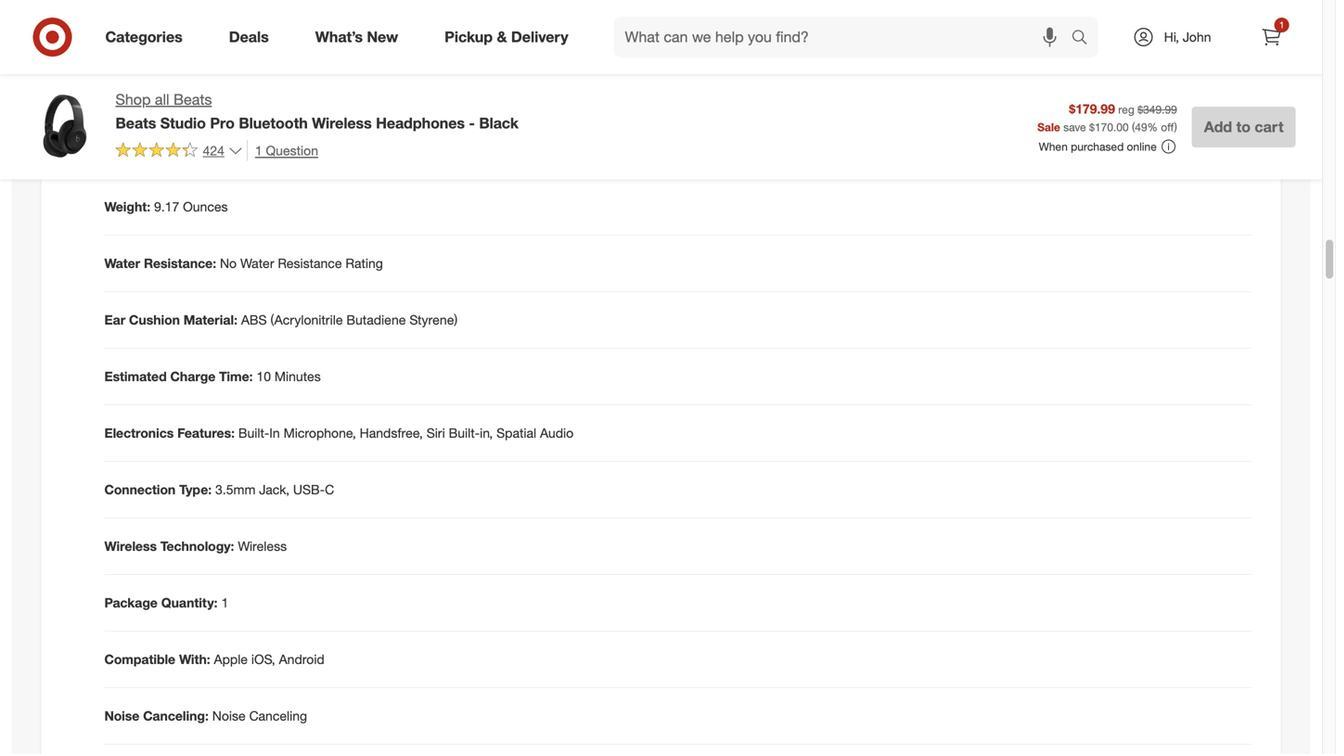 Task type: vqa. For each thing, say whether or not it's contained in the screenshot.
jack,
yes



Task type: locate. For each thing, give the bounding box(es) containing it.
delivery
[[511, 28, 568, 46]]

an down the device
[[761, 31, 775, 47]]

ounces
[[183, 199, 228, 215]]

what's new link
[[300, 17, 421, 58]]

1 for 1
[[1280, 19, 1285, 31]]

compatible with: apple ios, android
[[104, 651, 325, 668]]

have
[[930, 31, 957, 47]]

1 horizontal spatial android
[[866, 12, 912, 28]]

siri
[[427, 425, 445, 441]]

package
[[104, 595, 158, 611]]

1
[[1280, 19, 1285, 31], [255, 142, 262, 159], [221, 595, 229, 611]]

0 horizontal spatial noise
[[104, 708, 140, 724]]

android right ios,
[[279, 651, 325, 668]]

beats up studio
[[174, 90, 212, 109]]

wireless up package
[[104, 538, 157, 554]]

0 horizontal spatial wireless
[[104, 538, 157, 554]]

What can we help you find? suggestions appear below search field
[[614, 17, 1076, 58]]

¹¹
[[693, 12, 701, 28]]

shop
[[116, 90, 151, 109]]

1 for 1 question
[[255, 142, 262, 159]]

show
[[113, 71, 141, 85]]

in,
[[480, 425, 493, 441]]

1 question link
[[247, 140, 318, 161]]

2 horizontal spatial wireless
[[312, 114, 372, 132]]

electronics features: built-in microphone, handsfree, siri built-in, spatial audio
[[104, 425, 574, 441]]

1 vertical spatial beats
[[116, 114, 156, 132]]

no
[[220, 255, 237, 271]]

quantity:
[[161, 595, 218, 611]]

0 horizontal spatial android
[[279, 651, 325, 668]]

2 horizontal spatial android
[[1005, 12, 1050, 28]]

ear
[[104, 312, 125, 328]]

0 vertical spatial an
[[848, 12, 863, 28]]

android up play
[[1005, 12, 1050, 28]]

$179.99
[[1069, 101, 1115, 117]]

add to cart button
[[1192, 107, 1296, 147]]

rating
[[346, 255, 383, 271]]

pro
[[210, 114, 235, 132]]

categories link
[[90, 17, 206, 58]]

wireless inside 'shop all beats beats studio pro bluetooth wireless headphones - black'
[[312, 114, 372, 132]]

0 vertical spatial 1
[[1280, 19, 1285, 31]]

charge
[[170, 368, 216, 385]]

8.0
[[1054, 12, 1072, 28]]

cart
[[1255, 118, 1284, 136]]

2 noise from the left
[[212, 708, 246, 724]]

question
[[266, 142, 318, 159]]

2 water from the left
[[240, 255, 274, 271]]

pickup & delivery link
[[429, 17, 592, 58]]

1 horizontal spatial noise
[[212, 708, 246, 724]]

jack,
[[259, 482, 290, 498]]

noise
[[104, 708, 140, 724], [212, 708, 246, 724]]

search button
[[1063, 17, 1108, 61]]

water
[[104, 255, 140, 271], [240, 255, 274, 271]]

0 horizontal spatial beats
[[116, 114, 156, 132]]

material:
[[184, 312, 238, 328]]

requires
[[798, 12, 845, 28]]

be
[[1222, 12, 1237, 28]]

online
[[1127, 140, 1157, 154]]

1 down bluetooth
[[255, 142, 262, 159]]

john
[[1183, 29, 1212, 45]]

1 right quantity:
[[221, 595, 229, 611]]

1 horizontal spatial 1
[[255, 142, 262, 159]]

10
[[257, 368, 271, 385]]

noise left canceling
[[212, 708, 246, 724]]

0 horizontal spatial 1
[[221, 595, 229, 611]]

beats
[[174, 90, 212, 109], [116, 114, 156, 132]]

170.00
[[1095, 120, 1129, 134]]

type:
[[179, 482, 212, 498]]

active
[[778, 31, 813, 47]]

estimated charge time: 10 minutes
[[104, 368, 321, 385]]

beats down the shop
[[116, 114, 156, 132]]

google
[[961, 31, 1003, 47]]

android
[[866, 12, 912, 28], [1005, 12, 1050, 28], [279, 651, 325, 668]]

customers
[[1122, 12, 1186, 28]]

spatial
[[497, 425, 537, 441]]

built- right siri
[[449, 425, 480, 441]]

play
[[1007, 31, 1031, 47]]

2 horizontal spatial 1
[[1280, 19, 1285, 31]]

1 horizontal spatial wireless
[[238, 538, 287, 554]]

wireless down jack,
[[238, 538, 287, 554]]

into
[[735, 31, 757, 47]]

an up account
[[848, 12, 863, 28]]

ios,
[[251, 651, 275, 668]]

less
[[144, 71, 164, 85]]

technology:
[[160, 538, 234, 554]]

(acrylonitrile
[[271, 312, 343, 328]]

1 horizontal spatial built-
[[449, 425, 480, 441]]

0 horizontal spatial built-
[[238, 425, 269, 441]]

1 horizontal spatial beats
[[174, 90, 212, 109]]

pickup & delivery
[[445, 28, 568, 46]]

0 horizontal spatial water
[[104, 255, 140, 271]]

water down the weight:
[[104, 255, 140, 271]]

built-
[[238, 425, 269, 441], [449, 425, 480, 441]]

9.17
[[154, 199, 179, 215]]

water right no
[[240, 255, 274, 271]]

1 horizontal spatial water
[[240, 255, 274, 271]]

0 horizontal spatial an
[[761, 31, 775, 47]]

noise left canceling:
[[104, 708, 140, 724]]

search
[[1063, 30, 1108, 48]]

1 vertical spatial 1
[[255, 142, 262, 159]]

canceling:
[[143, 708, 209, 724]]

package quantity: 1
[[104, 595, 229, 611]]

1 right be
[[1280, 19, 1285, 31]]

android up account
[[866, 12, 912, 28]]

butadiene
[[347, 312, 406, 328]]

deals
[[229, 28, 269, 46]]

wireless up question
[[312, 114, 372, 132]]

built- right features:
[[238, 425, 269, 441]]

)
[[1174, 120, 1177, 134]]

services
[[1035, 31, 1085, 47]]

image of beats studio pro bluetooth wireless headphones - black image
[[26, 89, 101, 163]]

specifications button
[[56, 131, 1266, 190]]

(
[[1132, 120, 1135, 134]]

device
[[915, 12, 954, 28]]

time:
[[219, 368, 253, 385]]

usb-
[[293, 482, 325, 498]]

1 vertical spatial an
[[761, 31, 775, 47]]

-
[[469, 114, 475, 132]]



Task type: describe. For each thing, give the bounding box(es) containing it.
when
[[1039, 140, 1068, 154]]

reg
[[1119, 102, 1135, 116]]

$
[[1090, 120, 1095, 134]]

electronics
[[104, 425, 174, 441]]

hi, john
[[1164, 29, 1212, 45]]

3.5mm
[[215, 482, 256, 498]]

c
[[325, 482, 334, 498]]

1 horizontal spatial an
[[848, 12, 863, 28]]

find
[[704, 12, 729, 28]]

add to cart
[[1204, 118, 1284, 136]]

in
[[269, 425, 280, 441]]

ear cushion material: abs (acrylonitrile butadiene styrene)
[[104, 312, 458, 328]]

1 built- from the left
[[238, 425, 269, 441]]

hi,
[[1164, 29, 1179, 45]]

device
[[754, 12, 794, 28]]

categories
[[105, 28, 183, 46]]

styrene)
[[410, 312, 458, 328]]

$349.99
[[1138, 102, 1177, 116]]

with:
[[179, 651, 210, 668]]

2 built- from the left
[[449, 425, 480, 441]]

or
[[1076, 12, 1087, 28]]

connection
[[104, 482, 176, 498]]

$179.99 reg $349.99 sale save $ 170.00 ( 49 % off )
[[1038, 101, 1177, 134]]

what's
[[315, 28, 363, 46]]

features:
[[177, 425, 235, 441]]

show less
[[113, 71, 164, 85]]

1 water from the left
[[104, 255, 140, 271]]

headphones
[[376, 114, 465, 132]]

abs
[[241, 312, 267, 328]]

off
[[1161, 120, 1174, 134]]

signed
[[693, 31, 732, 47]]

add
[[1204, 118, 1233, 136]]

2 vertical spatial 1
[[221, 595, 229, 611]]

resistance
[[278, 255, 342, 271]]

0 vertical spatial beats
[[174, 90, 212, 109]]

wireless technology: wireless
[[104, 538, 287, 554]]

save
[[1064, 120, 1086, 134]]

audio
[[540, 425, 574, 441]]

when purchased online
[[1039, 140, 1157, 154]]

to
[[1237, 118, 1251, 136]]

water resistance: no water resistance rating
[[104, 255, 383, 271]]

purchased
[[1071, 140, 1124, 154]]

424
[[203, 142, 224, 158]]

¹¹ find my device requires an android device running android 8.0 or later. customers must be signed into an active gmail account and have google play services enabled
[[693, 12, 1237, 47]]

canceling
[[249, 708, 307, 724]]

specifications
[[104, 150, 223, 171]]

pickup
[[445, 28, 493, 46]]

1 link
[[1252, 17, 1292, 58]]

shop all beats beats studio pro bluetooth wireless headphones - black
[[116, 90, 519, 132]]

studio
[[160, 114, 206, 132]]

connection type: 3.5mm jack, usb-c
[[104, 482, 334, 498]]

running
[[957, 12, 1001, 28]]

49
[[1135, 120, 1148, 134]]

and
[[904, 31, 926, 47]]

estimated
[[104, 368, 167, 385]]

1 question
[[255, 142, 318, 159]]

microphone,
[[284, 425, 356, 441]]

handsfree,
[[360, 425, 423, 441]]

resistance:
[[144, 255, 216, 271]]

all
[[155, 90, 169, 109]]

bluetooth
[[239, 114, 308, 132]]

compatible
[[104, 651, 175, 668]]

424 link
[[116, 140, 243, 163]]

weight: 9.17 ounces
[[104, 199, 228, 215]]

1 noise from the left
[[104, 708, 140, 724]]

later.
[[1091, 12, 1118, 28]]

noise canceling: noise canceling
[[104, 708, 307, 724]]

must
[[1189, 12, 1218, 28]]

black
[[479, 114, 519, 132]]

%
[[1148, 120, 1158, 134]]

weight:
[[104, 199, 150, 215]]

minutes
[[275, 368, 321, 385]]



